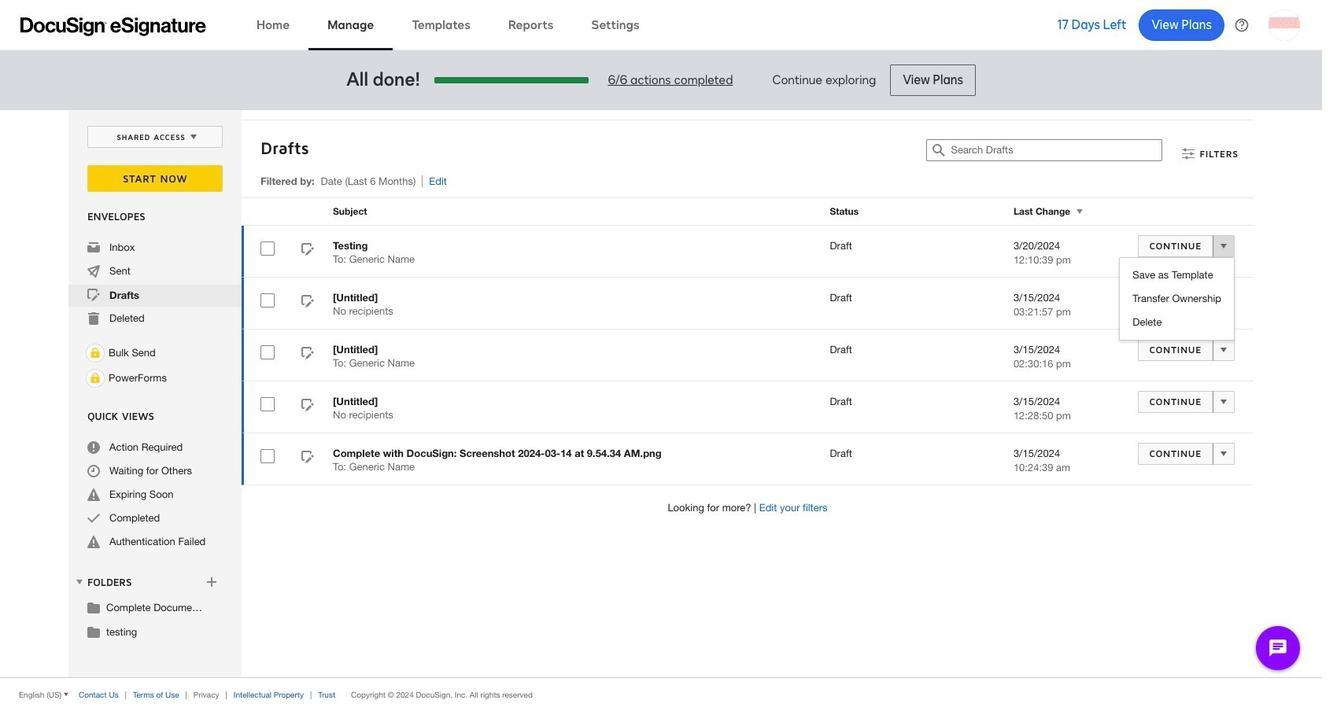 Task type: describe. For each thing, give the bounding box(es) containing it.
folder image
[[87, 601, 100, 614]]

draft image
[[87, 289, 100, 301]]

inbox image
[[87, 242, 100, 254]]

your uploaded profile image image
[[1269, 9, 1300, 41]]

trash image
[[87, 312, 100, 325]]

more info region
[[0, 678, 1322, 711]]

sent image
[[87, 265, 100, 278]]

clock image
[[87, 465, 100, 478]]

action required image
[[87, 441, 100, 454]]

completed image
[[87, 512, 100, 525]]

4 draft image from the top
[[301, 399, 314, 414]]

Search Drafts text field
[[951, 140, 1162, 161]]

folder image
[[87, 626, 100, 638]]



Task type: vqa. For each thing, say whether or not it's contained in the screenshot.
Draft icon
yes



Task type: locate. For each thing, give the bounding box(es) containing it.
draft image
[[301, 243, 314, 258], [301, 295, 314, 310], [301, 347, 314, 362], [301, 399, 314, 414]]

lock image
[[86, 344, 105, 363], [86, 369, 105, 388]]

0 vertical spatial lock image
[[86, 344, 105, 363]]

alert image
[[87, 489, 100, 501]]

3 draft image from the top
[[301, 347, 314, 362]]

secondary navigation region
[[68, 110, 1258, 678]]

1 vertical spatial lock image
[[86, 369, 105, 388]]

menu
[[1120, 264, 1234, 334]]

2 draft image from the top
[[301, 295, 314, 310]]

docusign esignature image
[[20, 17, 206, 36]]

1 draft image from the top
[[301, 243, 314, 258]]

1 lock image from the top
[[86, 344, 105, 363]]

view folders image
[[73, 576, 86, 589]]

2 lock image from the top
[[86, 369, 105, 388]]

alert image
[[87, 536, 100, 549]]

draft image
[[301, 451, 314, 466]]



